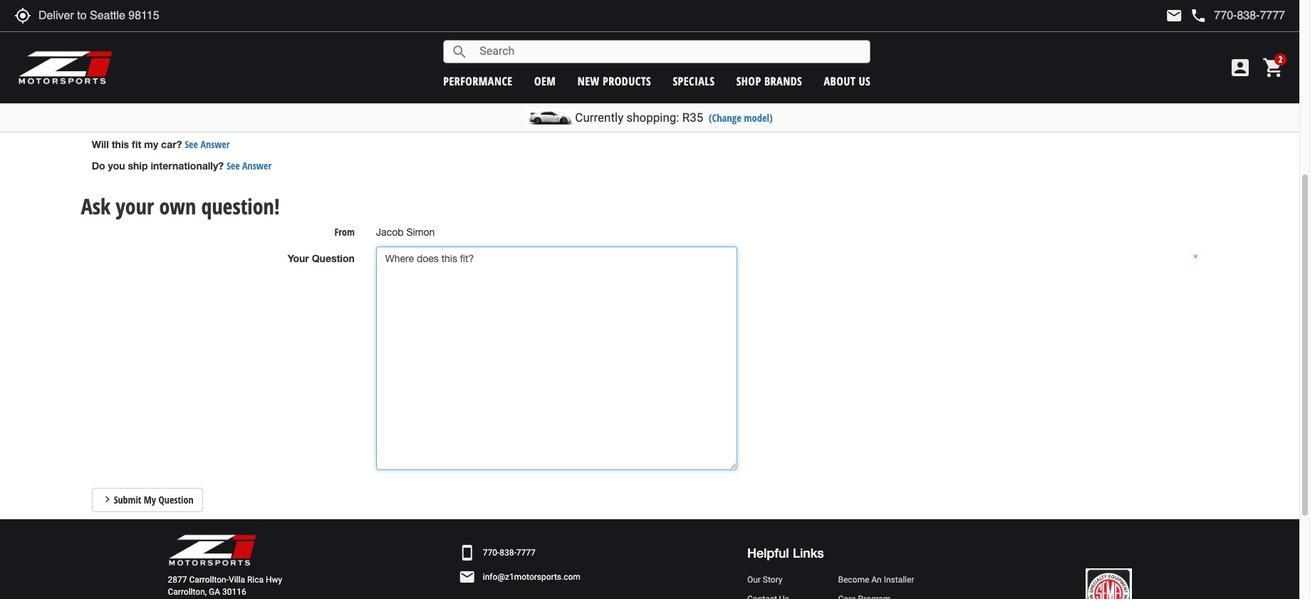 Task type: describe. For each thing, give the bounding box(es) containing it.
oem link
[[534, 73, 556, 89]]

own
[[159, 192, 196, 221]]

question!
[[201, 192, 280, 221]]

0 horizontal spatial answer
[[200, 138, 230, 151]]

chevron_right
[[101, 493, 114, 506]]

about us
[[824, 73, 871, 89]]

products
[[603, 73, 651, 89]]

mail phone
[[1166, 7, 1207, 24]]

1 horizontal spatial question
[[312, 252, 355, 265]]

common
[[92, 61, 167, 90]]

jacob
[[376, 227, 404, 238]]

shopping_cart for shopping_cart
[[1262, 56, 1285, 79]]

become an installer link
[[838, 574, 919, 586]]

email
[[459, 569, 476, 586]]

currently shopping: r35 (change model)
[[575, 110, 773, 125]]

1 vertical spatial question
[[158, 493, 193, 507]]

performance link
[[443, 73, 513, 89]]

(change model) link
[[709, 111, 773, 125]]

submit
[[114, 493, 141, 507]]

do you ship internationally? see answer
[[92, 159, 272, 173]]

see answer link for see
[[185, 138, 230, 151]]

carrollton-
[[189, 575, 229, 585]]

common questions...
[[92, 61, 272, 90]]

fit
[[132, 138, 141, 151]]

us
[[859, 73, 871, 89]]

helpful
[[747, 545, 789, 561]]

z1 company logo image
[[168, 534, 257, 567]]

shopping_cart for shopping_cart add to cart
[[1075, 23, 1087, 36]]

add
[[1087, 23, 1103, 37]]

account_box
[[1229, 56, 1252, 79]]

helpful links
[[747, 545, 824, 561]]

about
[[824, 73, 856, 89]]

r35
[[682, 110, 703, 125]]

smartphone
[[459, 545, 476, 562]]

your
[[116, 192, 154, 221]]

carrollton,
[[168, 587, 207, 597]]

villa
[[229, 575, 245, 585]]

1 vertical spatial see
[[227, 159, 240, 173]]

(change
[[709, 111, 741, 125]]

shopping_cart add to cart
[[1075, 23, 1132, 37]]

838-
[[500, 548, 516, 558]]

z1 motorsports logo image
[[18, 50, 114, 85]]

jacob simon
[[376, 227, 435, 238]]

770-838-7777 link
[[483, 547, 536, 559]]

shop brands
[[736, 73, 802, 89]]

rica
[[247, 575, 264, 585]]

will
[[92, 138, 109, 151]]

email info@z1motorsports.com
[[459, 569, 581, 586]]

do
[[92, 160, 105, 172]]

brands
[[764, 73, 802, 89]]

shopping_cart link
[[1259, 56, 1285, 79]]

performance
[[443, 73, 513, 89]]

currently
[[575, 110, 624, 125]]

you
[[108, 160, 125, 172]]

30116
[[222, 587, 246, 597]]

phone
[[1190, 7, 1207, 24]]



Task type: locate. For each thing, give the bounding box(es) containing it.
story
[[763, 575, 783, 585]]

see answer link up internationally? at the left top
[[185, 138, 230, 151]]

shop
[[736, 73, 761, 89]]

new products link
[[578, 73, 651, 89]]

1 vertical spatial answer
[[242, 159, 272, 173]]

2877
[[168, 575, 187, 585]]

specials link
[[673, 73, 715, 89]]

become an installer
[[838, 575, 914, 585]]

ask
[[81, 192, 110, 221]]

specials
[[673, 73, 715, 89]]

an
[[871, 575, 882, 585]]

new products
[[578, 73, 651, 89]]

see
[[185, 138, 198, 151], [227, 159, 240, 173]]

links
[[793, 545, 824, 561]]

this
[[112, 138, 129, 151]]

0 vertical spatial answer
[[200, 138, 230, 151]]

1 horizontal spatial shopping_cart
[[1262, 56, 1285, 79]]

our story link
[[747, 574, 824, 586]]

0 vertical spatial question
[[312, 252, 355, 265]]

ga
[[209, 587, 220, 597]]

2877 carrollton-villa rica hwy carrollton, ga 30116
[[168, 575, 282, 597]]

mail
[[1166, 7, 1183, 24]]

see up question!
[[227, 159, 240, 173]]

see answer link
[[185, 138, 230, 151], [227, 159, 272, 173]]

see answer link up question!
[[227, 159, 272, 173]]

0 vertical spatial see answer link
[[185, 138, 230, 151]]

my
[[144, 138, 158, 151]]

simon
[[406, 227, 435, 238]]

car?
[[161, 138, 182, 151]]

answer up internationally? at the left top
[[200, 138, 230, 151]]

new
[[578, 73, 600, 89]]

account_box link
[[1225, 56, 1255, 79]]

smartphone 770-838-7777
[[459, 545, 536, 562]]

1 vertical spatial shopping_cart
[[1262, 56, 1285, 79]]

answer up question!
[[242, 159, 272, 173]]

question down the from
[[312, 252, 355, 265]]

your
[[288, 252, 309, 265]]

chevron_right submit my question
[[101, 493, 193, 507]]

search
[[451, 43, 468, 60]]

our
[[747, 575, 761, 585]]

0 vertical spatial shopping_cart
[[1075, 23, 1087, 36]]

0 horizontal spatial see
[[185, 138, 198, 151]]

shopping_cart right account_box
[[1262, 56, 1285, 79]]

installer
[[884, 575, 914, 585]]

see answer link for answer
[[227, 159, 272, 173]]

about us link
[[824, 73, 871, 89]]

internationally?
[[151, 160, 224, 172]]

1 horizontal spatial see
[[227, 159, 240, 173]]

cart
[[1116, 23, 1132, 37]]

shopping_cart left the to
[[1075, 23, 1087, 36]]

0 horizontal spatial question
[[158, 493, 193, 507]]

phone link
[[1190, 7, 1285, 24]]

shopping_cart
[[1075, 23, 1087, 36], [1262, 56, 1285, 79]]

7777
[[516, 548, 536, 558]]

our story
[[747, 575, 783, 585]]

shopping:
[[627, 110, 679, 125]]

hwy
[[266, 575, 282, 585]]

mail link
[[1166, 7, 1183, 24]]

0 horizontal spatial shopping_cart
[[1075, 23, 1087, 36]]

questions...
[[172, 61, 272, 90]]

Search search field
[[468, 41, 870, 63]]

oem
[[534, 73, 556, 89]]

1 vertical spatial see answer link
[[227, 159, 272, 173]]

shopping_cart inside shopping_cart add to cart
[[1075, 23, 1087, 36]]

answer
[[200, 138, 230, 151], [242, 159, 272, 173]]

info@z1motorsports.com link
[[483, 571, 581, 583]]

see right car?
[[185, 138, 198, 151]]

to
[[1105, 23, 1113, 37]]

will this fit my car? see answer
[[92, 138, 230, 151]]

question right my
[[158, 493, 193, 507]]

info@z1motorsports.com
[[483, 572, 581, 582]]

my_location
[[14, 7, 31, 24]]

shop brands link
[[736, 73, 802, 89]]

ship
[[128, 160, 148, 172]]

1 horizontal spatial answer
[[242, 159, 272, 173]]

Your Question text field
[[376, 247, 738, 470]]

770-
[[483, 548, 500, 558]]

sema member logo image
[[1086, 568, 1132, 599]]

model)
[[744, 111, 773, 125]]

question
[[312, 252, 355, 265], [158, 493, 193, 507]]

ask your own question!
[[81, 192, 280, 221]]

your question
[[288, 252, 355, 265]]

become
[[838, 575, 869, 585]]

from
[[335, 225, 355, 239]]

0 vertical spatial see
[[185, 138, 198, 151]]

my
[[144, 493, 156, 507]]



Task type: vqa. For each thing, say whether or not it's contained in the screenshot.
new
yes



